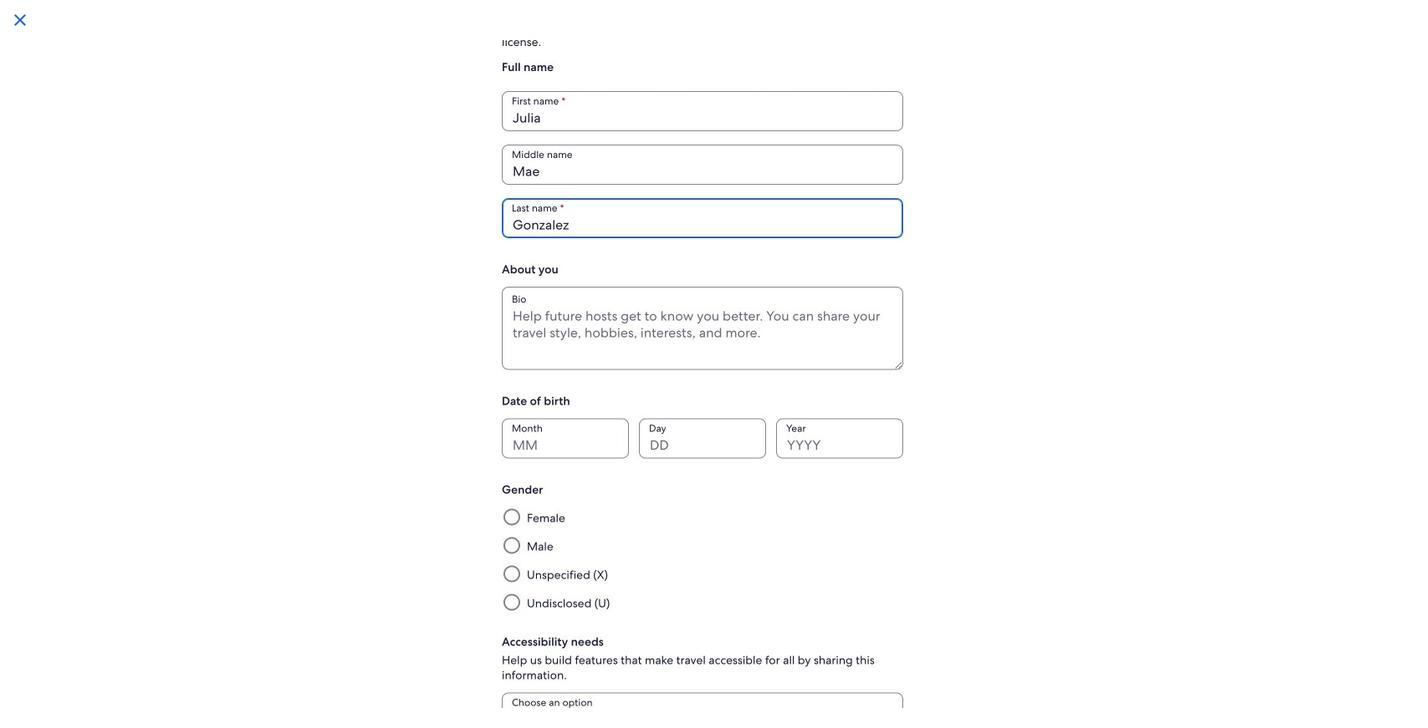 Task type: locate. For each thing, give the bounding box(es) containing it.
YYYY telephone field
[[776, 419, 904, 459]]

close image
[[10, 10, 30, 30]]

MM telephone field
[[502, 419, 629, 459]]

dialog
[[0, 0, 1406, 709]]

None text field
[[502, 198, 904, 238]]

None text field
[[502, 91, 904, 131], [502, 145, 904, 185], [502, 91, 904, 131], [502, 145, 904, 185]]

DD telephone field
[[639, 419, 766, 459]]



Task type: vqa. For each thing, say whether or not it's contained in the screenshot.
dialog
yes



Task type: describe. For each thing, give the bounding box(es) containing it.
Help future hosts get to know you better. You can share your travel style, hobbies, interests, and more. text field
[[502, 287, 904, 370]]

directional image
[[800, 688, 820, 708]]



